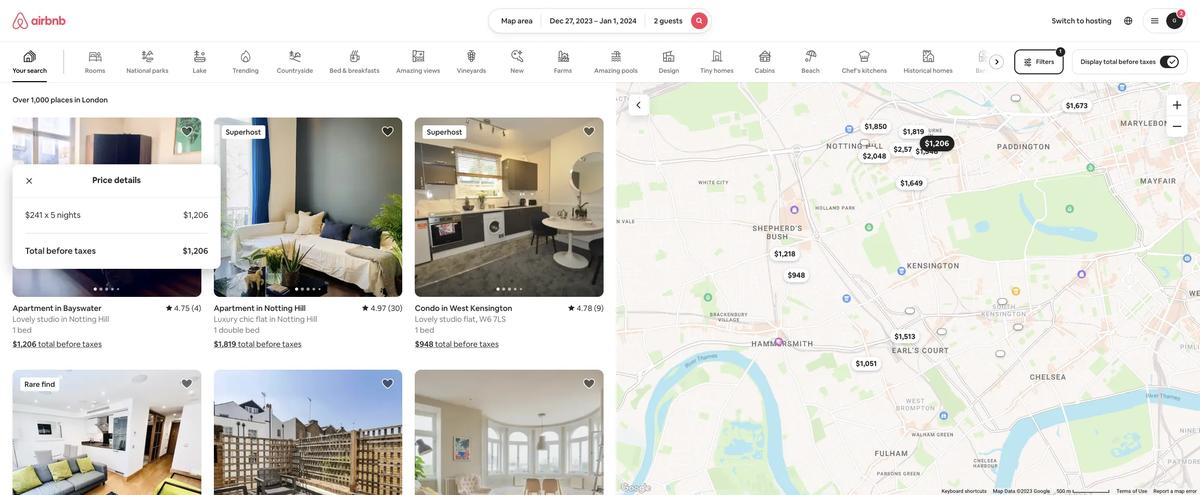 Task type: describe. For each thing, give the bounding box(es) containing it.
taxes inside apartment in notting hill luxury chic flat in notting hill 1 double bed $1,819 total before taxes
[[282, 339, 302, 349]]

terms
[[1117, 489, 1132, 495]]

profile element
[[725, 0, 1188, 42]]

barns
[[976, 67, 992, 75]]

amazing views
[[396, 67, 440, 75]]

apartment for studio
[[12, 303, 53, 313]]

none search field containing map area
[[488, 8, 712, 33]]

before inside price details dialog
[[46, 245, 73, 256]]

studio inside the condo in west kensington lovely studio flat, w6 7ls 1 bed $948 total before taxes
[[440, 314, 462, 324]]

countryside
[[277, 67, 313, 75]]

report
[[1154, 489, 1169, 495]]

7ls
[[493, 314, 506, 324]]

4.75 (4)
[[174, 303, 201, 313]]

new
[[511, 67, 524, 75]]

apartment for luxury
[[214, 303, 255, 313]]

display total before taxes button
[[1072, 49, 1188, 74]]

double
[[219, 325, 244, 335]]

dec 27, 2023 – jan 1, 2024
[[550, 16, 637, 26]]

4.75
[[174, 303, 190, 313]]

4.97 (30)
[[371, 303, 403, 313]]

(4)
[[192, 303, 201, 313]]

parks
[[152, 67, 169, 75]]

$1,513
[[895, 332, 916, 341]]

1 horizontal spatial hill
[[294, 303, 306, 313]]

price details
[[92, 175, 141, 186]]

bed inside apartment in notting hill luxury chic flat in notting hill 1 double bed $1,819 total before taxes
[[245, 325, 260, 335]]

$2,572 button
[[889, 142, 921, 157]]

4.97
[[371, 303, 387, 313]]

map data ©2023 google
[[993, 489, 1051, 495]]

$1,206 button
[[920, 136, 955, 152]]

$2,572
[[894, 145, 917, 154]]

4.78
[[577, 303, 592, 313]]

dec
[[550, 16, 564, 26]]

add to wishlist: condo in west kensington image
[[583, 125, 596, 138]]

farms
[[554, 67, 572, 75]]

amazing for amazing views
[[396, 67, 422, 75]]

2024
[[620, 16, 637, 26]]

in down bayswater
[[61, 314, 67, 324]]

your search
[[12, 67, 47, 75]]

amazing pools
[[594, 67, 638, 75]]

$241
[[25, 210, 43, 220]]

lovely inside the condo in west kensington lovely studio flat, w6 7ls 1 bed $948 total before taxes
[[415, 314, 438, 324]]

4.97 out of 5 average rating,  30 reviews image
[[362, 303, 403, 313]]

in right places
[[74, 95, 80, 105]]

group containing national parks
[[0, 42, 1008, 82]]

add to wishlist: apartment in bayswater image
[[583, 378, 596, 390]]

bed
[[330, 67, 341, 75]]

dec 27, 2023 – jan 1, 2024 button
[[541, 8, 646, 33]]

$948 inside the condo in west kensington lovely studio flat, w6 7ls 1 bed $948 total before taxes
[[415, 339, 434, 349]]

500 m button
[[1054, 488, 1114, 496]]

$1,051 button
[[851, 357, 882, 371]]

shortcuts
[[965, 489, 987, 495]]

in up flat
[[256, 303, 263, 313]]

bed inside apartment in bayswater lovely studio in notting hill 1 bed $1,206 total before taxes
[[17, 325, 32, 335]]

1,
[[613, 16, 618, 26]]

national
[[126, 67, 151, 75]]

total inside button
[[1104, 58, 1118, 66]]

add to wishlist: condo in marylebone image
[[180, 378, 193, 390]]

apartment in notting hill luxury chic flat in notting hill 1 double bed $1,819 total before taxes
[[214, 303, 317, 349]]

bed & breakfasts
[[330, 67, 380, 75]]

historical homes
[[904, 67, 953, 75]]

hill inside apartment in bayswater lovely studio in notting hill 1 bed $1,206 total before taxes
[[98, 314, 109, 324]]

$241 x 5 nights
[[25, 210, 81, 220]]

in inside the condo in west kensington lovely studio flat, w6 7ls 1 bed $948 total before taxes
[[442, 303, 448, 313]]

pools
[[622, 67, 638, 75]]

national parks
[[126, 67, 169, 75]]

zoom out image
[[1173, 122, 1182, 131]]

over 1,000 places in london
[[12, 95, 108, 105]]

$1,546
[[916, 147, 938, 156]]

2
[[654, 16, 658, 26]]

bayswater
[[63, 303, 102, 313]]

notting inside apartment in bayswater lovely studio in notting hill 1 bed $1,206 total before taxes
[[69, 314, 97, 324]]

lake
[[193, 67, 207, 75]]

total inside apartment in notting hill luxury chic flat in notting hill 1 double bed $1,819 total before taxes
[[238, 339, 255, 349]]

homes for historical homes
[[933, 67, 953, 75]]

x
[[44, 210, 49, 220]]

$2,048 button
[[858, 149, 891, 163]]

keyboard shortcuts
[[942, 489, 987, 495]]

$1,819 inside apartment in notting hill luxury chic flat in notting hill 1 double bed $1,819 total before taxes
[[214, 339, 236, 349]]

keyboard shortcuts button
[[942, 488, 987, 496]]

$1,649
[[901, 179, 923, 188]]

area
[[518, 16, 533, 26]]

homes for tiny homes
[[714, 67, 734, 75]]

error
[[1186, 489, 1197, 495]]

taxes inside the display total before taxes button
[[1140, 58, 1156, 66]]

$1,819 inside button
[[903, 127, 925, 137]]

$1,850
[[865, 122, 887, 131]]

taxes inside price details dialog
[[74, 245, 96, 256]]

london
[[82, 95, 108, 105]]

$1,673 button
[[1062, 98, 1093, 113]]

details
[[114, 175, 141, 186]]

map area
[[501, 16, 533, 26]]

guests
[[660, 16, 683, 26]]

in left bayswater
[[55, 303, 62, 313]]

trending
[[233, 67, 259, 75]]

data
[[1005, 489, 1016, 495]]

©2023
[[1017, 489, 1033, 495]]



Task type: vqa. For each thing, say whether or not it's contained in the screenshot.
Apartment related to studio
yes



Task type: locate. For each thing, give the bounding box(es) containing it.
design
[[659, 67, 679, 75]]

group
[[0, 42, 1008, 82], [12, 118, 201, 297], [214, 118, 403, 297], [415, 118, 604, 297], [12, 370, 201, 496], [214, 370, 403, 496], [415, 370, 604, 496]]

notting down bayswater
[[69, 314, 97, 324]]

map area button
[[488, 8, 542, 33]]

price details dialog
[[12, 164, 221, 269]]

2 horizontal spatial bed
[[420, 325, 434, 335]]

$1,819 button
[[899, 125, 929, 139]]

2023
[[576, 16, 593, 26]]

total inside apartment in bayswater lovely studio in notting hill 1 bed $1,206 total before taxes
[[38, 339, 55, 349]]

display
[[1081, 58, 1102, 66]]

apartment left bayswater
[[12, 303, 53, 313]]

$1,819 up $2,572
[[903, 127, 925, 137]]

map
[[501, 16, 516, 26], [993, 489, 1004, 495]]

terms of use link
[[1117, 489, 1148, 495]]

0 horizontal spatial hill
[[98, 314, 109, 324]]

add to wishlist: apartment in bayswater image
[[180, 125, 193, 138]]

flat
[[256, 314, 268, 324]]

total inside the condo in west kensington lovely studio flat, w6 7ls 1 bed $948 total before taxes
[[435, 339, 452, 349]]

4.75 out of 5 average rating,  4 reviews image
[[166, 303, 201, 313]]

before inside the display total before taxes button
[[1119, 58, 1139, 66]]

studio inside apartment in bayswater lovely studio in notting hill 1 bed $1,206 total before taxes
[[37, 314, 59, 324]]

2 lovely from the left
[[415, 314, 438, 324]]

$1,206 inside apartment in bayswater lovely studio in notting hill 1 bed $1,206 total before taxes
[[12, 339, 36, 349]]

(30)
[[388, 303, 403, 313]]

of
[[1133, 489, 1138, 495]]

cabins
[[755, 67, 775, 75]]

terms of use
[[1117, 489, 1148, 495]]

$1,218 button
[[770, 247, 801, 262]]

map inside button
[[501, 16, 516, 26]]

4.78 (9)
[[577, 303, 604, 313]]

taxes
[[1140, 58, 1156, 66], [74, 245, 96, 256], [82, 339, 102, 349], [282, 339, 302, 349], [480, 339, 499, 349]]

$1,649 button
[[896, 176, 928, 190]]

before down flat,
[[454, 339, 478, 349]]

notting right flat
[[277, 314, 305, 324]]

in
[[74, 95, 80, 105], [55, 303, 62, 313], [256, 303, 263, 313], [442, 303, 448, 313], [61, 314, 67, 324], [269, 314, 276, 324]]

apartment inside apartment in notting hill luxury chic flat in notting hill 1 double bed $1,819 total before taxes
[[214, 303, 255, 313]]

2 guests button
[[645, 8, 712, 33]]

1 horizontal spatial homes
[[933, 67, 953, 75]]

keyboard
[[942, 489, 964, 495]]

1 apartment from the left
[[12, 303, 53, 313]]

breakfasts
[[348, 67, 380, 75]]

1 horizontal spatial lovely
[[415, 314, 438, 324]]

amazing for amazing pools
[[594, 67, 620, 75]]

vineyards
[[457, 67, 486, 75]]

beach
[[802, 67, 820, 75]]

luxury
[[214, 314, 238, 324]]

lovely inside apartment in bayswater lovely studio in notting hill 1 bed $1,206 total before taxes
[[12, 314, 35, 324]]

None search field
[[488, 8, 712, 33]]

500
[[1057, 489, 1066, 495]]

price
[[92, 175, 112, 186]]

lovely
[[12, 314, 35, 324], [415, 314, 438, 324]]

0 horizontal spatial map
[[501, 16, 516, 26]]

display total before taxes
[[1081, 58, 1156, 66]]

1 horizontal spatial amazing
[[594, 67, 620, 75]]

$1,819 down 'double'
[[214, 339, 236, 349]]

amazing left the views
[[396, 67, 422, 75]]

2 horizontal spatial hill
[[307, 314, 317, 324]]

1 horizontal spatial $948
[[788, 271, 805, 280]]

search
[[27, 67, 47, 75]]

5
[[51, 210, 55, 220]]

chic
[[239, 314, 254, 324]]

map
[[1175, 489, 1185, 495]]

your
[[12, 67, 26, 75]]

1 horizontal spatial apartment
[[214, 303, 255, 313]]

google
[[1034, 489, 1051, 495]]

condo
[[415, 303, 440, 313]]

before right total
[[46, 245, 73, 256]]

map left area
[[501, 16, 516, 26]]

$1,850 button
[[860, 119, 892, 134]]

map for map area
[[501, 16, 516, 26]]

notting
[[265, 303, 293, 313], [69, 314, 97, 324], [277, 314, 305, 324]]

flat,
[[464, 314, 478, 324]]

4.78 out of 5 average rating,  9 reviews image
[[568, 303, 604, 313]]

0 horizontal spatial $948
[[415, 339, 434, 349]]

1 horizontal spatial map
[[993, 489, 1004, 495]]

over
[[12, 95, 29, 105]]

1 vertical spatial $1,819
[[214, 339, 236, 349]]

total before taxes
[[25, 245, 96, 256]]

1,000
[[31, 95, 49, 105]]

tiny homes
[[700, 67, 734, 75]]

2 bed from the left
[[245, 325, 260, 335]]

chef's
[[842, 67, 861, 75]]

0 vertical spatial $948
[[788, 271, 805, 280]]

0 horizontal spatial apartment
[[12, 303, 53, 313]]

$1,673
[[1066, 101, 1088, 110]]

apartment in bayswater lovely studio in notting hill 1 bed $1,206 total before taxes
[[12, 303, 109, 349]]

chef's kitchens
[[842, 67, 887, 75]]

0 horizontal spatial amazing
[[396, 67, 422, 75]]

apartment up luxury
[[214, 303, 255, 313]]

1 inside the condo in west kensington lovely studio flat, w6 7ls 1 bed $948 total before taxes
[[415, 325, 418, 335]]

zoom in image
[[1173, 101, 1182, 109]]

map left data in the right bottom of the page
[[993, 489, 1004, 495]]

1 bed from the left
[[17, 325, 32, 335]]

views
[[424, 67, 440, 75]]

1 studio from the left
[[37, 314, 59, 324]]

before inside apartment in bayswater lovely studio in notting hill 1 bed $1,206 total before taxes
[[57, 339, 81, 349]]

$948 down '$1,218'
[[788, 271, 805, 280]]

homes right "historical"
[[933, 67, 953, 75]]

amazing
[[396, 67, 422, 75], [594, 67, 620, 75]]

27,
[[565, 16, 575, 26]]

1 inside apartment in notting hill luxury chic flat in notting hill 1 double bed $1,819 total before taxes
[[214, 325, 217, 335]]

add to wishlist: home in london image
[[382, 378, 394, 390]]

apartment inside apartment in bayswater lovely studio in notting hill 1 bed $1,206 total before taxes
[[12, 303, 53, 313]]

$1,218
[[775, 250, 796, 259]]

before down flat
[[256, 339, 281, 349]]

tiny
[[700, 67, 713, 75]]

1 vertical spatial $948
[[415, 339, 434, 349]]

1 lovely from the left
[[12, 314, 35, 324]]

1 horizontal spatial $1,819
[[903, 127, 925, 137]]

taxes inside apartment in bayswater lovely studio in notting hill 1 bed $1,206 total before taxes
[[82, 339, 102, 349]]

before
[[1119, 58, 1139, 66], [46, 245, 73, 256], [57, 339, 81, 349], [256, 339, 281, 349], [454, 339, 478, 349]]

a
[[1171, 489, 1174, 495]]

taxes inside the condo in west kensington lovely studio flat, w6 7ls 1 bed $948 total before taxes
[[480, 339, 499, 349]]

0 horizontal spatial bed
[[17, 325, 32, 335]]

2 apartment from the left
[[214, 303, 255, 313]]

map for map data ©2023 google
[[993, 489, 1004, 495]]

historical
[[904, 67, 932, 75]]

bed inside the condo in west kensington lovely studio flat, w6 7ls 1 bed $948 total before taxes
[[420, 325, 434, 335]]

homes right tiny
[[714, 67, 734, 75]]

notting up flat
[[265, 303, 293, 313]]

$948 inside button
[[788, 271, 805, 280]]

report a map error
[[1154, 489, 1197, 495]]

total
[[25, 245, 45, 256]]

homes
[[933, 67, 953, 75], [714, 67, 734, 75]]

$1,206 inside button
[[925, 139, 949, 149]]

2 studio from the left
[[440, 314, 462, 324]]

$1,546 button
[[911, 144, 943, 159]]

google image
[[619, 482, 653, 496]]

2 guests
[[654, 16, 683, 26]]

kensington
[[471, 303, 512, 313]]

add to wishlist: apartment in notting hill image
[[382, 125, 394, 138]]

kitchens
[[862, 67, 887, 75]]

0 horizontal spatial $1,819
[[214, 339, 236, 349]]

$1,051
[[856, 359, 877, 369]]

1 inside apartment in bayswater lovely studio in notting hill 1 bed $1,206 total before taxes
[[12, 325, 16, 335]]

1 vertical spatial map
[[993, 489, 1004, 495]]

0 vertical spatial $1,819
[[903, 127, 925, 137]]

3 bed from the left
[[420, 325, 434, 335]]

0 horizontal spatial homes
[[714, 67, 734, 75]]

before right display
[[1119, 58, 1139, 66]]

before inside apartment in notting hill luxury chic flat in notting hill 1 double bed $1,819 total before taxes
[[256, 339, 281, 349]]

1 horizontal spatial bed
[[245, 325, 260, 335]]

0 horizontal spatial lovely
[[12, 314, 35, 324]]

before down bayswater
[[57, 339, 81, 349]]

&
[[343, 67, 347, 75]]

$948 button
[[783, 268, 810, 283]]

google map
showing 28 stays. region
[[616, 82, 1201, 496]]

amazing left pools
[[594, 67, 620, 75]]

in right flat
[[269, 314, 276, 324]]

m
[[1067, 489, 1071, 495]]

report a map error link
[[1154, 489, 1197, 495]]

0 horizontal spatial studio
[[37, 314, 59, 324]]

nights
[[57, 210, 81, 220]]

1 horizontal spatial studio
[[440, 314, 462, 324]]

use
[[1139, 489, 1148, 495]]

before inside the condo in west kensington lovely studio flat, w6 7ls 1 bed $948 total before taxes
[[454, 339, 478, 349]]

condo in west kensington lovely studio flat, w6 7ls 1 bed $948 total before taxes
[[415, 303, 512, 349]]

in left "west"
[[442, 303, 448, 313]]

$948 down condo
[[415, 339, 434, 349]]

500 m
[[1057, 489, 1073, 495]]

0 vertical spatial map
[[501, 16, 516, 26]]



